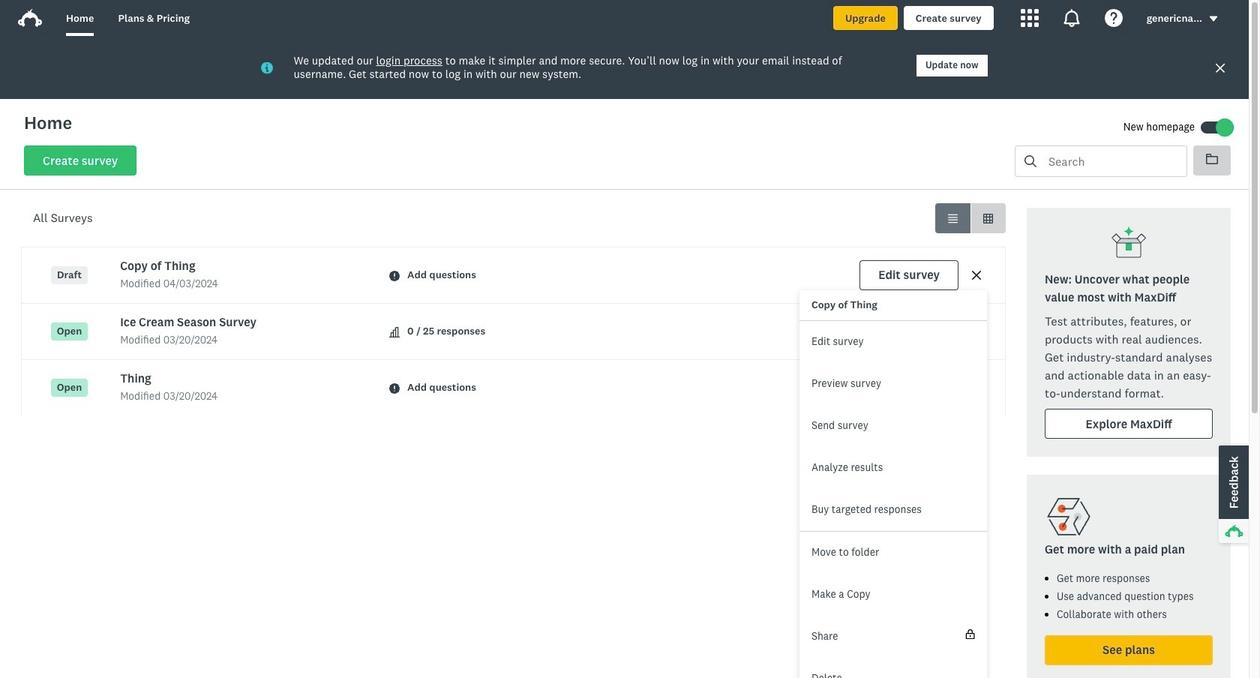 Task type: vqa. For each thing, say whether or not it's contained in the screenshot.
Dropdown arrow image
no



Task type: describe. For each thing, give the bounding box(es) containing it.
2 warning image from the top
[[390, 383, 400, 394]]

close menu image
[[971, 270, 983, 282]]

notification center icon image
[[1063, 9, 1081, 27]]

search image
[[1025, 155, 1037, 167]]

response count image
[[390, 327, 400, 337]]

response based pricing icon image
[[1045, 493, 1093, 541]]



Task type: locate. For each thing, give the bounding box(es) containing it.
group
[[936, 203, 1006, 233]]

1 this is a paid feature image from the left
[[966, 629, 976, 639]]

menu
[[800, 290, 988, 678]]

search image
[[1025, 155, 1037, 167]]

max diff icon image
[[1111, 226, 1148, 262]]

2 this is a paid feature image from the left
[[966, 629, 975, 639]]

warning image up response count icon
[[390, 271, 400, 281]]

folders image
[[1207, 153, 1219, 165], [1207, 154, 1219, 164]]

response count image
[[390, 327, 400, 337]]

Search text field
[[1037, 146, 1187, 176]]

brand logo image
[[18, 6, 42, 30], [18, 9, 42, 27]]

1 vertical spatial warning image
[[390, 383, 400, 394]]

close menu image
[[973, 271, 982, 280]]

warning image down response count image
[[390, 383, 400, 394]]

help icon image
[[1105, 9, 1123, 27]]

dialog
[[429, 166, 635, 326]]

1 brand logo image from the top
[[18, 6, 42, 30]]

warning image
[[390, 271, 400, 281], [390, 383, 400, 394]]

this is a paid feature image
[[966, 629, 976, 639], [966, 629, 975, 639]]

2 folders image from the top
[[1207, 154, 1219, 164]]

1 folders image from the top
[[1207, 153, 1219, 165]]

2 brand logo image from the top
[[18, 9, 42, 27]]

0 vertical spatial warning image
[[390, 271, 400, 281]]

1 warning image from the top
[[390, 271, 400, 281]]

products icon image
[[1021, 9, 1039, 27], [1021, 9, 1039, 27]]

x image
[[1215, 62, 1227, 74]]

dropdown arrow icon image
[[1209, 14, 1220, 24], [1210, 16, 1218, 22]]



